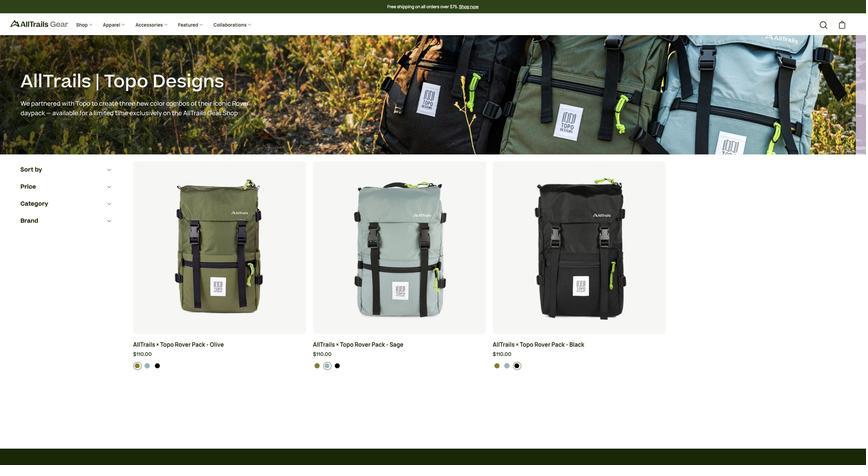 Task type: vqa. For each thing, say whether or not it's contained in the screenshot.
second the "Black" 'option' from the right
yes



Task type: locate. For each thing, give the bounding box(es) containing it.
sort
[[20, 166, 33, 174]]

option group down alltrails × topo rover pack - olive link
[[133, 363, 306, 371]]

a
[[89, 109, 93, 117]]

2 black radio from the left
[[513, 363, 522, 371]]

2 vertical spatial shop
[[223, 109, 238, 117]]

1 horizontal spatial black image
[[515, 364, 520, 369]]

toggle plus image inside featured 'link'
[[199, 23, 203, 27]]

$110.00 for alltrails × topo rover pack - olive
[[133, 352, 152, 359]]

0 vertical spatial shop
[[459, 4, 470, 9]]

combos of
[[166, 100, 197, 108]]

2 pack from the left
[[372, 342, 385, 349]]

the
[[172, 109, 182, 117]]

$110.00 link for alltrails × topo rover pack - sage
[[313, 352, 486, 359]]

on left all
[[415, 4, 420, 9]]

-
[[206, 342, 209, 349], [386, 342, 389, 349], [566, 342, 569, 349]]

1 horizontal spatial pack
[[372, 342, 385, 349]]

$110.00 for alltrails × topo rover pack - black
[[493, 352, 512, 359]]

3 pack from the left
[[552, 342, 565, 349]]

1 olive image from the left
[[315, 364, 320, 369]]

partnered
[[31, 100, 61, 108]]

sort by button
[[20, 161, 113, 179]]

$110.00 link down alltrails × topo rover pack - olive link
[[133, 352, 306, 359]]

- inside alltrails × topo rover pack - black $110.00
[[566, 342, 569, 349]]

black image right sage option
[[155, 364, 160, 369]]

black radio right sage icon
[[333, 363, 342, 371]]

all
[[421, 4, 426, 9]]

0 horizontal spatial sage image
[[145, 364, 150, 369]]

alltrails inside alltrails × topo rover pack - sage $110.00
[[313, 342, 335, 349]]

now
[[471, 4, 479, 9]]

pack for olive
[[192, 342, 205, 349]]

- left olive in the bottom left of the page
[[206, 342, 209, 349]]

× inside alltrails × topo rover pack - black $110.00
[[516, 342, 519, 349]]

rover inside alltrails × topo rover pack - sage $110.00
[[355, 342, 371, 349]]

free shipping on all orders over $75. shop now
[[388, 4, 479, 9]]

black image
[[155, 364, 160, 369], [515, 364, 520, 369]]

on left the
[[163, 109, 171, 117]]

pack inside alltrails × topo rover pack - black $110.00
[[552, 342, 565, 349]]

black radio down alltrails × topo rover pack - black $110.00
[[513, 363, 522, 371]]

1 horizontal spatial black radio
[[513, 363, 522, 371]]

1 sage image from the left
[[145, 364, 150, 369]]

apparel link
[[98, 17, 130, 34]]

0 horizontal spatial -
[[206, 342, 209, 349]]

0 horizontal spatial shop
[[76, 22, 89, 28]]

1 vertical spatial shop
[[76, 22, 89, 28]]

brand button
[[20, 213, 113, 230]]

rover inside alltrails × topo rover pack - olive $110.00
[[175, 342, 191, 349]]

- left black
[[566, 342, 569, 349]]

time
[[115, 109, 128, 117]]

pack left black
[[552, 342, 565, 349]]

2 horizontal spatial $110.00 link
[[493, 352, 666, 359]]

1 horizontal spatial sage radio
[[503, 363, 511, 371]]

olive image for alltrails × topo rover pack - black
[[494, 364, 500, 369]]

2 horizontal spatial shop
[[459, 4, 470, 9]]

olive image
[[315, 364, 320, 369], [494, 364, 500, 369]]

2 horizontal spatial olive radio
[[493, 363, 501, 371]]

on
[[415, 4, 420, 9], [163, 109, 171, 117]]

we
[[20, 100, 30, 108]]

1 $110.00 from the left
[[133, 352, 152, 359]]

1 horizontal spatial -
[[386, 342, 389, 349]]

1 horizontal spatial ×
[[336, 342, 339, 349]]

2 option group from the left
[[313, 363, 486, 371]]

sage image
[[145, 364, 150, 369], [504, 364, 510, 369]]

0 horizontal spatial $110.00 link
[[133, 352, 306, 359]]

price button
[[20, 179, 113, 196]]

0 horizontal spatial pack
[[192, 342, 205, 349]]

accessories link
[[130, 17, 173, 34]]

1 horizontal spatial sage image
[[504, 364, 510, 369]]

4 toggle plus image from the left
[[248, 23, 252, 27]]

2 $110.00 link from the left
[[313, 352, 486, 359]]

3 $110.00 link from the left
[[493, 352, 666, 359]]

black image for alltrails × topo rover pack - olive
[[155, 364, 160, 369]]

1 black image from the left
[[155, 364, 160, 369]]

topo inside alltrails × topo rover pack - black $110.00
[[520, 342, 534, 349]]

1 option group from the left
[[133, 363, 306, 371]]

option group down alltrails × topo rover pack - black link
[[493, 363, 666, 371]]

1 pack from the left
[[192, 342, 205, 349]]

1 horizontal spatial shop
[[223, 109, 238, 117]]

2 olive radio from the left
[[313, 363, 322, 371]]

1 toggle plus image from the left
[[121, 23, 125, 27]]

1 horizontal spatial $110.00
[[313, 352, 332, 359]]

1 horizontal spatial olive radio
[[313, 363, 322, 371]]

apparel
[[103, 22, 121, 28]]

- inside alltrails × topo rover pack - sage $110.00
[[386, 342, 389, 349]]

$110.00 inside alltrails × topo rover pack - sage $110.00
[[313, 352, 332, 359]]

2 sage radio from the left
[[503, 363, 511, 371]]

option group for alltrails × topo rover pack - olive
[[133, 363, 306, 371]]

1 horizontal spatial olive image
[[494, 364, 500, 369]]

black radio for alltrails × topo rover pack - sage
[[333, 363, 342, 371]]

black
[[570, 342, 585, 349]]

0 horizontal spatial sage radio
[[323, 363, 332, 371]]

2 black image from the left
[[515, 364, 520, 369]]

rover
[[232, 100, 249, 108], [175, 342, 191, 349], [355, 342, 371, 349], [535, 342, 551, 349]]

1 × from the left
[[156, 342, 159, 349]]

shop down iconic
[[223, 109, 238, 117]]

$110.00
[[133, 352, 152, 359], [313, 352, 332, 359], [493, 352, 512, 359]]

0 horizontal spatial black image
[[155, 364, 160, 369]]

create three
[[99, 100, 135, 108]]

toggle plus image inside apparel link
[[121, 23, 125, 27]]

- inside alltrails × topo rover pack - olive $110.00
[[206, 342, 209, 349]]

black image down alltrails × topo rover pack - black $110.00
[[515, 364, 520, 369]]

1 horizontal spatial $110.00 link
[[313, 352, 486, 359]]

shop
[[459, 4, 470, 9], [76, 22, 89, 28], [223, 109, 238, 117]]

× for alltrails × topo rover pack - olive
[[156, 342, 159, 349]]

- left sage
[[386, 342, 389, 349]]

toggle plus image
[[89, 23, 93, 27]]

toggle plus image inside accessories link
[[164, 23, 168, 27]]

$110.00 inside alltrails × topo rover pack - olive $110.00
[[133, 352, 152, 359]]

exclusively
[[130, 109, 162, 117]]

sort by
[[20, 166, 42, 174]]

sage image for alltrails × topo rover pack - olive
[[145, 364, 150, 369]]

2 × from the left
[[336, 342, 339, 349]]

0 horizontal spatial on
[[163, 109, 171, 117]]

×
[[156, 342, 159, 349], [336, 342, 339, 349], [516, 342, 519, 349]]

collaborations link
[[208, 17, 257, 34]]

0 horizontal spatial ×
[[156, 342, 159, 349]]

their
[[198, 100, 212, 108]]

gear
[[207, 109, 222, 117]]

rover inside we partnered with topo to create three new color combos of their iconic rover daypack — available for a limited time exclusively on the alltrails gear shop
[[232, 100, 249, 108]]

by
[[35, 166, 42, 174]]

2 horizontal spatial pack
[[552, 342, 565, 349]]

toggle plus image inside collaborations link
[[248, 23, 252, 27]]

2 horizontal spatial -
[[566, 342, 569, 349]]

3 olive radio from the left
[[493, 363, 501, 371]]

2 sage image from the left
[[504, 364, 510, 369]]

$110.00 link down alltrails × topo rover pack - sage link
[[313, 352, 486, 359]]

shop left apparel
[[76, 22, 89, 28]]

3 × from the left
[[516, 342, 519, 349]]

2 olive image from the left
[[494, 364, 500, 369]]

sage image inside option
[[145, 364, 150, 369]]

3 $110.00 from the left
[[493, 352, 512, 359]]

alltrails inside alltrails × topo rover pack - black $110.00
[[493, 342, 515, 349]]

3 toggle plus image from the left
[[199, 23, 203, 27]]

rover inside alltrails × topo rover pack - black $110.00
[[535, 342, 551, 349]]

orders
[[427, 4, 440, 9]]

black image inside option
[[155, 364, 160, 369]]

1 black radio from the left
[[333, 363, 342, 371]]

alltrails
[[20, 69, 91, 95], [183, 109, 206, 117], [133, 342, 155, 349], [313, 342, 335, 349], [493, 342, 515, 349]]

olive radio for alltrails × topo rover pack - olive
[[133, 363, 142, 371]]

Sage radio
[[323, 363, 332, 371], [503, 363, 511, 371]]

alltrails inside alltrails × topo rover pack - olive $110.00
[[133, 342, 155, 349]]

$110.00 link down alltrails × topo rover pack - black link
[[493, 352, 666, 359]]

0 vertical spatial on
[[415, 4, 420, 9]]

Olive radio
[[133, 363, 142, 371], [313, 363, 322, 371], [493, 363, 501, 371]]

3 - from the left
[[566, 342, 569, 349]]

topo inside alltrails × topo rover pack - sage $110.00
[[340, 342, 354, 349]]

pack inside alltrails × topo rover pack - sage $110.00
[[372, 342, 385, 349]]

pack left olive in the bottom left of the page
[[192, 342, 205, 349]]

black image
[[335, 364, 340, 369]]

$110.00 link for alltrails × topo rover pack - black
[[493, 352, 666, 359]]

2 $110.00 from the left
[[313, 352, 332, 359]]

pack inside alltrails × topo rover pack - olive $110.00
[[192, 342, 205, 349]]

1 $110.00 link from the left
[[133, 352, 306, 359]]

Black radio
[[333, 363, 342, 371], [513, 363, 522, 371]]

3 option group from the left
[[493, 363, 666, 371]]

brand
[[20, 217, 38, 225]]

olive
[[210, 342, 224, 349]]

2 horizontal spatial option group
[[493, 363, 666, 371]]

footer
[[0, 449, 867, 466]]

pack left sage
[[372, 342, 385, 349]]

black image inside radio
[[515, 364, 520, 369]]

color
[[150, 100, 165, 108]]

$75.
[[450, 4, 459, 9]]

0 horizontal spatial black radio
[[333, 363, 342, 371]]

shop right $75.
[[459, 4, 470, 9]]

0 horizontal spatial olive radio
[[133, 363, 142, 371]]

1 - from the left
[[206, 342, 209, 349]]

toggle plus image for accessories
[[164, 23, 168, 27]]

2 horizontal spatial $110.00
[[493, 352, 512, 359]]

topo
[[104, 69, 148, 95], [76, 100, 90, 108], [160, 342, 174, 349], [340, 342, 354, 349], [520, 342, 534, 349]]

× inside alltrails × topo rover pack - olive $110.00
[[156, 342, 159, 349]]

black image for alltrails × topo rover pack - black
[[515, 364, 520, 369]]

shop now link
[[459, 4, 479, 10]]

1 olive radio from the left
[[133, 363, 142, 371]]

$110.00 link
[[133, 352, 306, 359], [313, 352, 486, 359], [493, 352, 666, 359]]

1 vertical spatial on
[[163, 109, 171, 117]]

option group
[[133, 363, 306, 371], [313, 363, 486, 371], [493, 363, 666, 371]]

1 sage radio from the left
[[323, 363, 332, 371]]

topo inside alltrails × topo rover pack - olive $110.00
[[160, 342, 174, 349]]

2 horizontal spatial ×
[[516, 342, 519, 349]]

2 toggle plus image from the left
[[164, 23, 168, 27]]

0 horizontal spatial $110.00
[[133, 352, 152, 359]]

option group down alltrails × topo rover pack - sage link
[[313, 363, 486, 371]]

2 - from the left
[[386, 342, 389, 349]]

0 horizontal spatial option group
[[133, 363, 306, 371]]

shipping
[[397, 4, 414, 9]]

$110.00 inside alltrails × topo rover pack - black $110.00
[[493, 352, 512, 359]]

0 horizontal spatial olive image
[[315, 364, 320, 369]]

toggle plus image
[[121, 23, 125, 27], [164, 23, 168, 27], [199, 23, 203, 27], [248, 23, 252, 27]]

pack
[[192, 342, 205, 349], [372, 342, 385, 349], [552, 342, 565, 349]]

rover for alltrails × topo rover pack - sage
[[355, 342, 371, 349]]

× inside alltrails × topo rover pack - sage $110.00
[[336, 342, 339, 349]]

1 horizontal spatial option group
[[313, 363, 486, 371]]



Task type: describe. For each thing, give the bounding box(es) containing it.
limited
[[94, 109, 114, 117]]

category
[[20, 200, 48, 208]]

sage image
[[325, 364, 330, 369]]

shop link
[[71, 17, 98, 34]]

alltrails × topo rover pack - black link
[[493, 341, 666, 350]]

olive image
[[135, 364, 140, 369]]

on inside we partnered with topo to create three new color combos of their iconic rover daypack — available for a limited time exclusively on the alltrails gear shop
[[163, 109, 171, 117]]

alltrails for alltrails × topo rover pack - sage $110.00
[[313, 342, 335, 349]]

sage
[[390, 342, 404, 349]]

topo for alltrails | topo designs
[[104, 69, 148, 95]]

alltrails × topo rover pack - black $110.00
[[493, 342, 585, 359]]

alltrails for alltrails × topo rover pack - olive $110.00
[[133, 342, 155, 349]]

pack for sage
[[372, 342, 385, 349]]

topo for alltrails × topo rover pack - black $110.00
[[520, 342, 534, 349]]

to
[[92, 100, 98, 108]]

olive radio for alltrails × topo rover pack - black
[[493, 363, 501, 371]]

for
[[79, 109, 88, 117]]

sage radio for alltrails × topo rover pack - black
[[503, 363, 511, 371]]

new
[[137, 100, 149, 108]]

- for black
[[566, 342, 569, 349]]

rover for alltrails × topo rover pack - olive
[[175, 342, 191, 349]]

sage radio for alltrails × topo rover pack - sage
[[323, 363, 332, 371]]

daypack
[[20, 109, 45, 117]]

alltrails × topo rover pack - sage link
[[313, 341, 486, 350]]

featured
[[178, 22, 199, 28]]

× for alltrails × topo rover pack - black
[[516, 342, 519, 349]]

- for olive
[[206, 342, 209, 349]]

shop inside we partnered with topo to create three new color combos of their iconic rover daypack — available for a limited time exclusively on the alltrails gear shop
[[223, 109, 238, 117]]

option group for alltrails × topo rover pack - sage
[[313, 363, 486, 371]]

featured link
[[173, 17, 208, 34]]

rover for alltrails × topo rover pack - black
[[535, 342, 551, 349]]

alltrails for alltrails | topo designs
[[20, 69, 91, 95]]

|
[[96, 69, 99, 95]]

olive radio for alltrails × topo rover pack - sage
[[313, 363, 322, 371]]

alltrails inside we partnered with topo to create three new color combos of their iconic rover daypack — available for a limited time exclusively on the alltrails gear shop
[[183, 109, 206, 117]]

Sage radio
[[143, 363, 152, 371]]

alltrails for alltrails × topo rover pack - black $110.00
[[493, 342, 515, 349]]

toggle plus image for apparel
[[121, 23, 125, 27]]

alltrails × topo rover pack - sage $110.00
[[313, 342, 404, 359]]

toggle plus image for collaborations
[[248, 23, 252, 27]]

topo for alltrails × topo rover pack - olive $110.00
[[160, 342, 174, 349]]

black radio for alltrails × topo rover pack - black
[[513, 363, 522, 371]]

× for alltrails × topo rover pack - sage
[[336, 342, 339, 349]]

we partnered with topo to create three new color combos of their iconic rover daypack — available for a limited time exclusively on the alltrails gear shop
[[20, 100, 249, 117]]

—
[[46, 109, 51, 117]]

iconic
[[213, 100, 231, 108]]

toggle plus image for featured
[[199, 23, 203, 27]]

alltrails × topo rover pack - olive $110.00
[[133, 342, 224, 359]]

category button
[[20, 196, 113, 213]]

alltrails × topo rover pack - olive link
[[133, 341, 306, 350]]

price
[[20, 183, 36, 191]]

option group for alltrails × topo rover pack - black
[[493, 363, 666, 371]]

1 horizontal spatial on
[[415, 4, 420, 9]]

with
[[62, 100, 75, 108]]

topo inside we partnered with topo to create three new color combos of their iconic rover daypack — available for a limited time exclusively on the alltrails gear shop
[[76, 100, 90, 108]]

over
[[441, 4, 449, 9]]

topo for alltrails × topo rover pack - sage $110.00
[[340, 342, 354, 349]]

available
[[52, 109, 78, 117]]

collaborations
[[214, 22, 248, 28]]

accessories
[[136, 22, 164, 28]]

$110.00 for alltrails × topo rover pack - sage
[[313, 352, 332, 359]]

$110.00 link for alltrails × topo rover pack - olive
[[133, 352, 306, 359]]

designs
[[153, 69, 224, 95]]

olive image for alltrails × topo rover pack - sage
[[315, 364, 320, 369]]

- for sage
[[386, 342, 389, 349]]

Black radio
[[153, 363, 162, 371]]

free
[[388, 4, 396, 9]]

pack for black
[[552, 342, 565, 349]]

sage image for alltrails × topo rover pack - black
[[504, 364, 510, 369]]

alltrails | topo designs
[[20, 69, 224, 95]]



